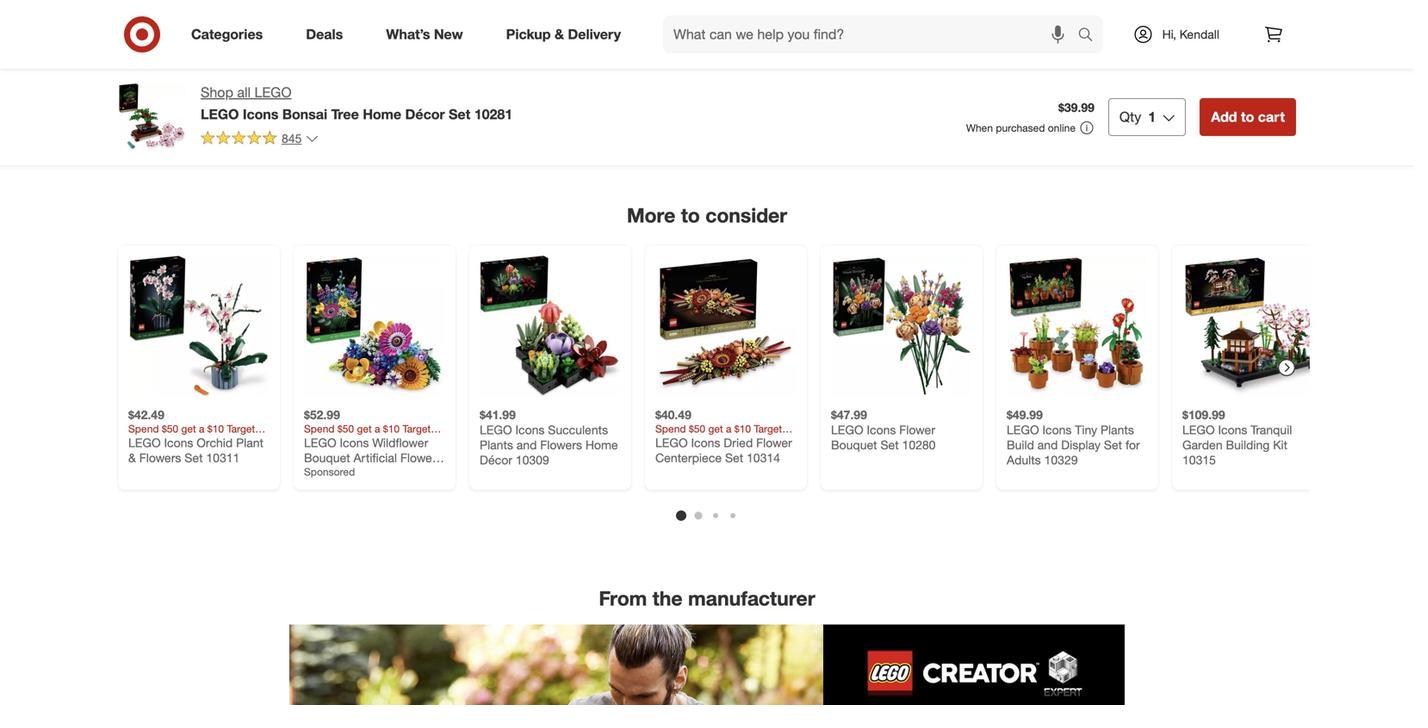 Task type: vqa. For each thing, say whether or not it's contained in the screenshot.
now
no



Task type: describe. For each thing, give the bounding box(es) containing it.
manufacturer
[[688, 587, 816, 611]]

lego icons tranquil garden building kit 10315 image
[[1183, 256, 1324, 397]]

10309
[[516, 453, 549, 468]]

search button
[[1071, 16, 1112, 57]]

lego icons orchid plant & flowers set 10311 image
[[128, 256, 270, 397]]

flowers for bouquet
[[400, 450, 442, 466]]

845 link
[[201, 130, 319, 150]]

off
[[678, 17, 690, 30]]

add for the bottommost add to cart button
[[1212, 109, 1238, 125]]

home for flowers
[[586, 438, 618, 453]]

10329
[[1045, 453, 1078, 468]]

lego icons flower bouquet set 10280 image
[[831, 256, 973, 397]]

categories link
[[177, 16, 285, 53]]

purchased
[[996, 121, 1045, 134]]

lego icons dried flower centerpiece set 10314
[[656, 435, 793, 466]]

10315
[[1183, 453, 1216, 468]]

bouquet inside lego icons wildflower bouquet artificial flowers 10313
[[304, 450, 350, 466]]

$47.99
[[831, 407, 867, 422]]

delivery
[[568, 26, 621, 43]]

lego icons tiny plants build and display set for adults 10329 image
[[1007, 256, 1148, 397]]

deals link
[[291, 16, 365, 53]]

25%
[[654, 17, 675, 30]]

search
[[1071, 28, 1112, 44]]

kit
[[1274, 438, 1288, 453]]

set inside lego icons dried flower centerpiece set 10314
[[725, 450, 744, 466]]

plant
[[236, 435, 264, 450]]

plants for décor
[[480, 438, 513, 453]]

orchid
[[197, 435, 233, 450]]

adults
[[1007, 453, 1041, 468]]

lego inside $49.99 lego icons tiny plants build and display set for adults 10329
[[1007, 422, 1040, 438]]

tree
[[331, 106, 359, 123]]

from
[[599, 587, 647, 611]]

online
[[1048, 121, 1076, 134]]

shop
[[201, 84, 233, 101]]

lego inside $109.99 lego icons tranquil garden building kit 10315
[[1183, 422, 1215, 438]]

kids'
[[742, 17, 764, 30]]

deals
[[306, 26, 343, 43]]

$6.59 sale 25% off one toy or kids' book
[[637, 3, 764, 43]]

add to cart for the bottommost add to cart button
[[1212, 109, 1285, 125]]

pickup
[[506, 26, 551, 43]]

qty
[[1120, 109, 1142, 125]]

hi, kendall
[[1163, 27, 1220, 42]]

succulents
[[548, 422, 608, 438]]

centerpiece
[[656, 450, 722, 466]]

tranquil
[[1251, 422, 1293, 438]]

set inside lego icons orchid plant & flowers set 10311
[[185, 450, 203, 466]]

lego down shop
[[201, 106, 239, 123]]

$47.99 lego icons flower bouquet set 10280
[[831, 407, 936, 453]]

add for the topmost add to cart button
[[644, 63, 664, 75]]

book
[[637, 30, 660, 43]]

plants for set
[[1101, 422, 1135, 438]]

building
[[1226, 438, 1270, 453]]

lego icons dried flower centerpiece set 10314 image
[[656, 256, 797, 397]]

bouquet inside $47.99 lego icons flower bouquet set 10280
[[831, 438, 878, 453]]

what's new link
[[372, 16, 485, 53]]

new
[[434, 26, 463, 43]]

icons inside $41.99 lego icons succulents plants and flowers home décor 10309
[[516, 422, 545, 438]]

hi,
[[1163, 27, 1177, 42]]

pickup & delivery
[[506, 26, 621, 43]]

kendall
[[1180, 27, 1220, 42]]

lego inside $47.99 lego icons flower bouquet set 10280
[[831, 422, 864, 438]]

the
[[653, 587, 683, 611]]

add to cart for the topmost add to cart button
[[644, 63, 700, 75]]

what's
[[386, 26, 430, 43]]

what's new
[[386, 26, 463, 43]]

lego icons orchid plant & flowers set 10311
[[128, 435, 264, 466]]

$41.99 lego icons succulents plants and flowers home décor 10309
[[480, 407, 618, 468]]

$39.99
[[1059, 100, 1095, 115]]

when purchased online
[[967, 121, 1076, 134]]

icons inside $47.99 lego icons flower bouquet set 10280
[[867, 422, 896, 438]]

categories
[[191, 26, 263, 43]]

1
[[1149, 109, 1156, 125]]

sponsored
[[304, 466, 355, 478]]

845
[[282, 131, 302, 146]]

$41.99
[[480, 407, 516, 422]]

lego inside lego icons dried flower centerpiece set 10314
[[656, 435, 688, 450]]

10281
[[474, 106, 513, 123]]



Task type: locate. For each thing, give the bounding box(es) containing it.
artificial
[[354, 450, 397, 466]]

1 vertical spatial &
[[128, 450, 136, 466]]

all
[[237, 84, 251, 101]]

icons inside $49.99 lego icons tiny plants build and display set for adults 10329
[[1043, 422, 1072, 438]]

lego
[[255, 84, 292, 101], [201, 106, 239, 123], [480, 422, 512, 438], [831, 422, 864, 438], [1007, 422, 1040, 438], [1183, 422, 1215, 438], [128, 435, 161, 450], [304, 435, 337, 450], [656, 435, 688, 450]]

lego down "$52.99" on the bottom left of page
[[304, 435, 337, 450]]

add to cart button
[[637, 55, 708, 83], [1200, 98, 1297, 136]]

to for the bottommost add to cart button
[[1242, 109, 1255, 125]]

home for tree
[[363, 106, 402, 123]]

dried
[[724, 435, 753, 450]]

shop all lego lego icons bonsai tree home décor set 10281
[[201, 84, 513, 123]]

lego icons succulents plants and flowers home décor 10309 image
[[480, 256, 621, 397]]

lego inside $41.99 lego icons succulents plants and flowers home décor 10309
[[480, 422, 512, 438]]

flowers inside lego icons wildflower bouquet artificial flowers 10313
[[400, 450, 442, 466]]

0 vertical spatial home
[[363, 106, 402, 123]]

plants
[[1101, 422, 1135, 438], [480, 438, 513, 453]]

& inside lego icons orchid plant & flowers set 10311
[[128, 450, 136, 466]]

flowers inside lego icons orchid plant & flowers set 10311
[[139, 450, 181, 466]]

lego icons wildflower bouquet artificial flowers 10313 image
[[304, 256, 445, 397]]

& inside pickup & delivery link
[[555, 26, 564, 43]]

lego icons wildflower bouquet artificial flowers 10313
[[304, 435, 442, 481]]

cart for the topmost add to cart button
[[680, 63, 700, 75]]

1 vertical spatial cart
[[1259, 109, 1285, 125]]

bouquet down $47.99
[[831, 438, 878, 453]]

plants inside $41.99 lego icons succulents plants and flowers home décor 10309
[[480, 438, 513, 453]]

home inside shop all lego lego icons bonsai tree home décor set 10281
[[363, 106, 402, 123]]

bonsai
[[282, 106, 328, 123]]

0 horizontal spatial home
[[363, 106, 402, 123]]

lego left succulents
[[480, 422, 512, 438]]

set left 10314
[[725, 450, 744, 466]]

&
[[555, 26, 564, 43], [128, 450, 136, 466]]

lego down $40.49
[[656, 435, 688, 450]]

lego left 10280
[[831, 422, 864, 438]]

and left succulents
[[517, 438, 537, 453]]

display
[[1062, 438, 1101, 453]]

$49.99
[[1007, 407, 1043, 422]]

icons left "tiny"
[[1043, 422, 1072, 438]]

1 horizontal spatial add to cart
[[1212, 109, 1285, 125]]

flower inside $47.99 lego icons flower bouquet set 10280
[[900, 422, 936, 438]]

1 vertical spatial add to cart button
[[1200, 98, 1297, 136]]

$42.49
[[128, 407, 164, 422]]

wildflower
[[372, 435, 428, 450]]

$40.49
[[656, 407, 692, 422]]

lego up the '10315'
[[1183, 422, 1215, 438]]

0 vertical spatial add to cart
[[644, 63, 700, 75]]

1 vertical spatial home
[[586, 438, 618, 453]]

flowers
[[540, 438, 582, 453], [139, 450, 181, 466], [400, 450, 442, 466]]

more
[[627, 203, 676, 227]]

lego down $42.49
[[128, 435, 161, 450]]

icons inside lego icons wildflower bouquet artificial flowers 10313
[[340, 435, 369, 450]]

1 horizontal spatial add to cart button
[[1200, 98, 1297, 136]]

icons left orchid
[[164, 435, 193, 450]]

0 vertical spatial add
[[644, 63, 664, 75]]

1 horizontal spatial flower
[[900, 422, 936, 438]]

0 vertical spatial &
[[555, 26, 564, 43]]

10280
[[903, 438, 936, 453]]

and right build
[[1038, 438, 1058, 453]]

plants inside $49.99 lego icons tiny plants build and display set for adults 10329
[[1101, 422, 1135, 438]]

when
[[967, 121, 993, 134]]

10314
[[747, 450, 781, 466]]

1 vertical spatial add to cart
[[1212, 109, 1285, 125]]

one
[[693, 17, 710, 30]]

icons inside lego icons dried flower centerpiece set 10314
[[691, 435, 721, 450]]

for
[[1126, 438, 1140, 453]]

1 horizontal spatial bouquet
[[831, 438, 878, 453]]

décor left 10309
[[480, 453, 513, 468]]

pickup & delivery link
[[492, 16, 643, 53]]

add
[[644, 63, 664, 75], [1212, 109, 1238, 125]]

0 horizontal spatial &
[[128, 450, 136, 466]]

set left 10280
[[881, 438, 899, 453]]

icons up sponsored
[[340, 435, 369, 450]]

set left 10311
[[185, 450, 203, 466]]

flowers inside $41.99 lego icons succulents plants and flowers home décor 10309
[[540, 438, 582, 453]]

from the manufacturer
[[599, 587, 816, 611]]

tiny
[[1075, 422, 1098, 438]]

lego inside lego icons wildflower bouquet artificial flowers 10313
[[304, 435, 337, 450]]

2 horizontal spatial flowers
[[540, 438, 582, 453]]

icons inside $109.99 lego icons tranquil garden building kit 10315
[[1219, 422, 1248, 438]]

flower right 'dried'
[[757, 435, 793, 450]]

bouquet down "$52.99" on the bottom left of page
[[304, 450, 350, 466]]

home right 10309
[[586, 438, 618, 453]]

icons left 10280
[[867, 422, 896, 438]]

garden
[[1183, 438, 1223, 453]]

1 horizontal spatial home
[[586, 438, 618, 453]]

flower for 10314
[[757, 435, 793, 450]]

décor inside $41.99 lego icons succulents plants and flowers home décor 10309
[[480, 453, 513, 468]]

flower for 10280
[[900, 422, 936, 438]]

$49.99 lego icons tiny plants build and display set for adults 10329
[[1007, 407, 1140, 468]]

home right tree
[[363, 106, 402, 123]]

0 horizontal spatial flowers
[[139, 450, 181, 466]]

0 horizontal spatial décor
[[405, 106, 445, 123]]

build
[[1007, 438, 1035, 453]]

home
[[363, 106, 402, 123], [586, 438, 618, 453]]

décor
[[405, 106, 445, 123], [480, 453, 513, 468]]

1 horizontal spatial flowers
[[400, 450, 442, 466]]

icons up "845" link
[[243, 106, 279, 123]]

2 and from the left
[[1038, 438, 1058, 453]]

sale
[[683, 3, 703, 16]]

2 vertical spatial to
[[681, 203, 700, 227]]

icons left tranquil
[[1219, 422, 1248, 438]]

0 horizontal spatial to
[[667, 63, 677, 75]]

& right pickup
[[555, 26, 564, 43]]

décor for 10309
[[480, 453, 513, 468]]

set inside $47.99 lego icons flower bouquet set 10280
[[881, 438, 899, 453]]

$52.99
[[304, 407, 340, 422]]

1 horizontal spatial &
[[555, 26, 564, 43]]

plants down $41.99
[[480, 438, 513, 453]]

1 horizontal spatial to
[[681, 203, 700, 227]]

1 vertical spatial décor
[[480, 453, 513, 468]]

toy
[[713, 17, 727, 30]]

icons inside lego icons orchid plant & flowers set 10311
[[164, 435, 193, 450]]

lego inside lego icons orchid plant & flowers set 10311
[[128, 435, 161, 450]]

qty 1
[[1120, 109, 1156, 125]]

$109.99
[[1183, 407, 1226, 422]]

cart for the bottommost add to cart button
[[1259, 109, 1285, 125]]

$6.59
[[655, 3, 680, 16]]

décor left 10281
[[405, 106, 445, 123]]

1 horizontal spatial décor
[[480, 453, 513, 468]]

0 horizontal spatial plants
[[480, 438, 513, 453]]

icons left 'dried'
[[691, 435, 721, 450]]

and inside $41.99 lego icons succulents plants and flowers home décor 10309
[[517, 438, 537, 453]]

$109.99 lego icons tranquil garden building kit 10315
[[1183, 407, 1293, 468]]

image of lego icons bonsai tree home décor set 10281 image
[[118, 83, 187, 152]]

add right 1
[[1212, 109, 1238, 125]]

to for the topmost add to cart button
[[667, 63, 677, 75]]

icons
[[243, 106, 279, 123], [516, 422, 545, 438], [867, 422, 896, 438], [1043, 422, 1072, 438], [1219, 422, 1248, 438], [164, 435, 193, 450], [340, 435, 369, 450], [691, 435, 721, 450]]

or
[[730, 17, 739, 30]]

icons up 10309
[[516, 422, 545, 438]]

and inside $49.99 lego icons tiny plants build and display set for adults 10329
[[1038, 438, 1058, 453]]

10311
[[206, 450, 240, 466]]

add to cart
[[644, 63, 700, 75], [1212, 109, 1285, 125]]

0 horizontal spatial cart
[[680, 63, 700, 75]]

1 vertical spatial to
[[1242, 109, 1255, 125]]

set inside shop all lego lego icons bonsai tree home décor set 10281
[[449, 106, 471, 123]]

0 horizontal spatial bouquet
[[304, 450, 350, 466]]

1 vertical spatial add
[[1212, 109, 1238, 125]]

0 vertical spatial décor
[[405, 106, 445, 123]]

0 horizontal spatial and
[[517, 438, 537, 453]]

0 horizontal spatial add to cart
[[644, 63, 700, 75]]

flower inside lego icons dried flower centerpiece set 10314
[[757, 435, 793, 450]]

home inside $41.99 lego icons succulents plants and flowers home décor 10309
[[586, 438, 618, 453]]

lego up adults
[[1007, 422, 1040, 438]]

0 horizontal spatial flower
[[757, 435, 793, 450]]

1 horizontal spatial and
[[1038, 438, 1058, 453]]

10313
[[304, 466, 338, 481]]

plants right "tiny"
[[1101, 422, 1135, 438]]

décor inside shop all lego lego icons bonsai tree home décor set 10281
[[405, 106, 445, 123]]

consider
[[706, 203, 788, 227]]

cart
[[680, 63, 700, 75], [1259, 109, 1285, 125]]

0 vertical spatial to
[[667, 63, 677, 75]]

What can we help you find? suggestions appear below search field
[[663, 16, 1083, 53]]

more to consider
[[627, 203, 788, 227]]

bouquet
[[831, 438, 878, 453], [304, 450, 350, 466]]

flower right $47.99
[[900, 422, 936, 438]]

set inside $49.99 lego icons tiny plants build and display set for adults 10329
[[1104, 438, 1123, 453]]

lego right all
[[255, 84, 292, 101]]

add down book
[[644, 63, 664, 75]]

icons inside shop all lego lego icons bonsai tree home décor set 10281
[[243, 106, 279, 123]]

set
[[449, 106, 471, 123], [881, 438, 899, 453], [1104, 438, 1123, 453], [185, 450, 203, 466], [725, 450, 744, 466]]

2 horizontal spatial to
[[1242, 109, 1255, 125]]

and
[[517, 438, 537, 453], [1038, 438, 1058, 453]]

set left "for"
[[1104, 438, 1123, 453]]

1 and from the left
[[517, 438, 537, 453]]

0 horizontal spatial add
[[644, 63, 664, 75]]

décor for set
[[405, 106, 445, 123]]

set left 10281
[[449, 106, 471, 123]]

0 vertical spatial add to cart button
[[637, 55, 708, 83]]

to
[[667, 63, 677, 75], [1242, 109, 1255, 125], [681, 203, 700, 227]]

0 horizontal spatial add to cart button
[[637, 55, 708, 83]]

flower
[[900, 422, 936, 438], [757, 435, 793, 450]]

1 horizontal spatial add
[[1212, 109, 1238, 125]]

0 vertical spatial cart
[[680, 63, 700, 75]]

1 horizontal spatial cart
[[1259, 109, 1285, 125]]

flowers for plant
[[139, 450, 181, 466]]

1 horizontal spatial plants
[[1101, 422, 1135, 438]]

& down $42.49
[[128, 450, 136, 466]]



